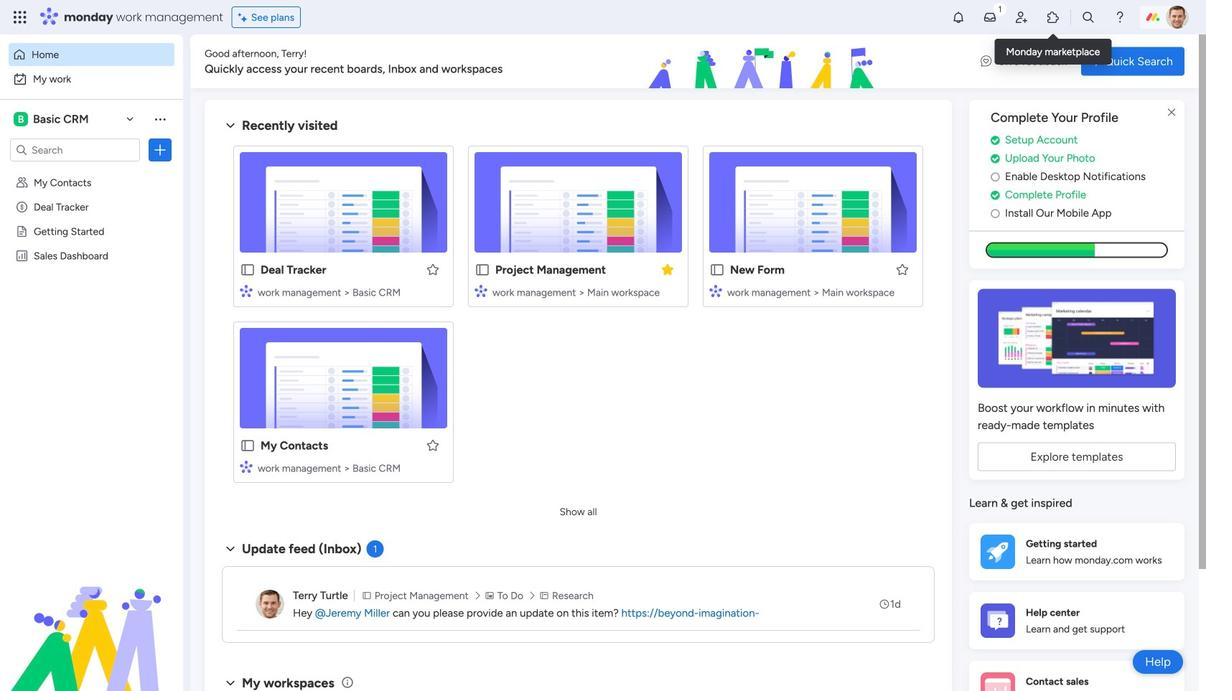 Task type: vqa. For each thing, say whether or not it's contained in the screenshot.
Monday marketplace "image"
yes



Task type: describe. For each thing, give the bounding box(es) containing it.
options image
[[153, 143, 167, 157]]

public board image for remove from favorites image in the top of the page
[[475, 262, 491, 278]]

1 image
[[994, 1, 1007, 17]]

v2 bolt switch image
[[1093, 54, 1102, 69]]

templates image image
[[983, 289, 1172, 388]]

public dashboard image
[[15, 249, 29, 263]]

workspace options image
[[153, 112, 167, 126]]

lottie animation image for top lottie animation element
[[563, 34, 967, 89]]

v2 user feedback image
[[981, 53, 992, 70]]

monday marketplace image
[[1047, 10, 1061, 24]]

select product image
[[13, 10, 27, 24]]

help image
[[1113, 10, 1128, 24]]

quick search results list box
[[222, 134, 935, 501]]

lottie animation image for the leftmost lottie animation element
[[0, 547, 183, 692]]

0 vertical spatial option
[[9, 43, 175, 66]]

public board image for 2nd add to favorites image from right
[[240, 262, 256, 278]]

circle o image
[[991, 172, 1001, 182]]

0 horizontal spatial lottie animation element
[[0, 547, 183, 692]]

check circle image
[[991, 190, 1001, 201]]

1 element
[[367, 541, 384, 558]]

0 vertical spatial lottie animation element
[[563, 34, 967, 89]]

terry turtle image
[[256, 590, 284, 619]]

search everything image
[[1082, 10, 1096, 24]]

close recently visited image
[[222, 117, 239, 134]]



Task type: locate. For each thing, give the bounding box(es) containing it.
1 vertical spatial lottie animation image
[[0, 547, 183, 692]]

notifications image
[[952, 10, 966, 24]]

update feed image
[[983, 10, 998, 24]]

0 horizontal spatial lottie animation image
[[0, 547, 183, 692]]

1 horizontal spatial lottie animation element
[[563, 34, 967, 89]]

invite members image
[[1015, 10, 1029, 24]]

lottie animation image
[[563, 34, 967, 89], [0, 547, 183, 692]]

0 horizontal spatial add to favorites image
[[426, 263, 440, 277]]

0 vertical spatial check circle image
[[991, 135, 1001, 146]]

workspace selection element
[[14, 111, 91, 128]]

option
[[9, 43, 175, 66], [9, 68, 175, 91], [0, 170, 183, 173]]

2 add to favorites image from the left
[[896, 263, 910, 277]]

add to favorites image
[[426, 439, 440, 453]]

1 vertical spatial lottie animation element
[[0, 547, 183, 692]]

close my workspaces image
[[222, 675, 239, 692]]

public board image
[[240, 438, 256, 454]]

contact sales element
[[970, 661, 1185, 692]]

terry turtle image
[[1167, 6, 1190, 29]]

list box
[[0, 168, 183, 462]]

0 vertical spatial lottie animation image
[[563, 34, 967, 89]]

public board image for first add to favorites image from right
[[710, 262, 726, 278]]

check circle image
[[991, 135, 1001, 146], [991, 153, 1001, 164]]

1 add to favorites image from the left
[[426, 263, 440, 277]]

help center element
[[970, 593, 1185, 650]]

1 vertical spatial check circle image
[[991, 153, 1001, 164]]

add to favorites image
[[426, 263, 440, 277], [896, 263, 910, 277]]

public board image
[[15, 225, 29, 238], [240, 262, 256, 278], [475, 262, 491, 278], [710, 262, 726, 278]]

1 check circle image from the top
[[991, 135, 1001, 146]]

lottie animation element
[[563, 34, 967, 89], [0, 547, 183, 692]]

1 vertical spatial option
[[9, 68, 175, 91]]

1 horizontal spatial lottie animation image
[[563, 34, 967, 89]]

Search in workspace field
[[30, 142, 120, 158]]

dapulse x slim image
[[1164, 104, 1181, 121]]

close update feed (inbox) image
[[222, 541, 239, 558]]

workspace image
[[14, 111, 28, 127]]

1 horizontal spatial add to favorites image
[[896, 263, 910, 277]]

see plans image
[[238, 9, 251, 25]]

2 check circle image from the top
[[991, 153, 1001, 164]]

2 vertical spatial option
[[0, 170, 183, 173]]

getting started element
[[970, 524, 1185, 581]]

remove from favorites image
[[661, 263, 675, 277]]

circle o image
[[991, 208, 1001, 219]]



